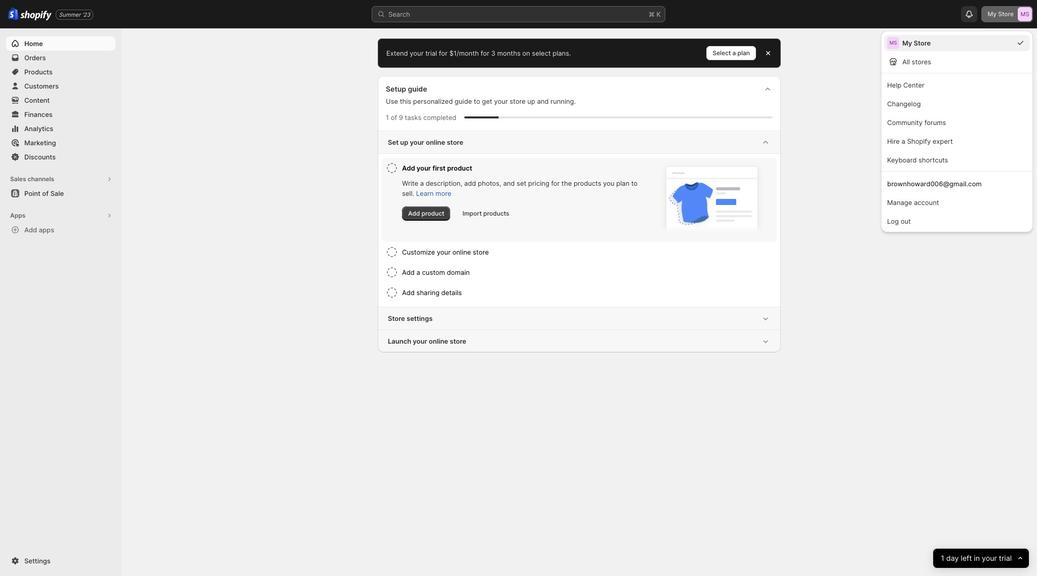 Task type: describe. For each thing, give the bounding box(es) containing it.
community forums
[[887, 118, 946, 127]]

3
[[491, 49, 495, 57]]

add product link
[[402, 207, 450, 221]]

store right get
[[510, 97, 526, 105]]

online for customize your online store
[[452, 248, 471, 256]]

for inside the write a description, add photos, and set pricing for the products you plan to sell.
[[551, 179, 560, 187]]

home link
[[6, 36, 115, 51]]

forums
[[925, 118, 946, 127]]

add your first product button
[[402, 158, 643, 178]]

0 horizontal spatial to
[[474, 97, 480, 105]]

a for hire
[[902, 137, 905, 145]]

domain
[[447, 268, 470, 276]]

write a description, add photos, and set pricing for the products you plan to sell.
[[402, 179, 638, 197]]

store inside set up your online store dropdown button
[[447, 138, 463, 146]]

setup
[[386, 85, 406, 93]]

⌘
[[649, 10, 655, 18]]

select
[[713, 49, 731, 57]]

manage account link
[[884, 194, 1030, 211]]

online for launch your online store
[[429, 337, 448, 345]]

9
[[399, 113, 403, 122]]

1 horizontal spatial for
[[481, 49, 489, 57]]

add your first product element
[[402, 178, 643, 221]]

customize
[[402, 248, 435, 256]]

2 horizontal spatial store
[[998, 10, 1014, 18]]

you
[[603, 179, 614, 187]]

sharing
[[417, 289, 439, 297]]

select
[[532, 49, 551, 57]]

hire a shopify expert
[[887, 137, 953, 145]]

keyboard shortcuts button
[[884, 151, 1030, 168]]

add product
[[408, 210, 444, 217]]

1 for 1 of 9 tasks completed
[[386, 113, 389, 122]]

settings
[[24, 557, 50, 565]]

0 horizontal spatial trial
[[425, 49, 437, 57]]

and inside the write a description, add photos, and set pricing for the products you plan to sell.
[[503, 179, 515, 187]]

finances link
[[6, 107, 115, 122]]

your right extend
[[410, 49, 424, 57]]

add for add sharing details
[[402, 289, 415, 297]]

store inside launch your online store dropdown button
[[450, 337, 466, 345]]

a for select
[[733, 49, 736, 57]]

mark add your first product as done image
[[386, 162, 398, 174]]

⌘ k
[[649, 10, 661, 18]]

learn
[[416, 189, 434, 197]]

add for add your first product
[[402, 164, 415, 172]]

extend your trial for $1/month for 3 months on select plans.
[[386, 49, 571, 57]]

$1/month
[[449, 49, 479, 57]]

0 vertical spatial up
[[527, 97, 535, 105]]

0 horizontal spatial my
[[902, 39, 912, 47]]

your right launch
[[413, 337, 427, 345]]

sales channels
[[10, 175, 54, 183]]

get
[[482, 97, 492, 105]]

first
[[433, 164, 446, 172]]

use
[[386, 97, 398, 105]]

apps button
[[6, 209, 115, 223]]

marketing link
[[6, 136, 115, 150]]

all
[[902, 58, 910, 66]]

description,
[[426, 179, 462, 187]]

customize your online store
[[402, 248, 489, 256]]

1 vertical spatial guide
[[455, 97, 472, 105]]

stores
[[912, 58, 931, 66]]

add a custom domain button
[[402, 262, 773, 283]]

log
[[887, 217, 899, 225]]

brownhoward006@gmail.com
[[887, 180, 982, 188]]

launch
[[388, 337, 411, 345]]

manage
[[887, 199, 912, 207]]

help center link
[[884, 76, 1030, 93]]

summer '23
[[59, 11, 90, 18]]

1 horizontal spatial my store
[[988, 10, 1014, 18]]

shortcuts
[[919, 156, 948, 164]]

mark add sharing details as done image
[[386, 287, 398, 299]]

1 day left in your trial button
[[933, 549, 1029, 568]]

1 for 1 day left in your trial
[[941, 554, 944, 563]]

photos,
[[478, 179, 501, 187]]

log out button
[[884, 213, 1030, 229]]

help center
[[887, 81, 924, 89]]

add a custom domain
[[402, 268, 470, 276]]

1 horizontal spatial my
[[988, 10, 997, 18]]

settings link
[[6, 554, 115, 568]]

changelog
[[887, 100, 921, 108]]

'23
[[82, 11, 90, 18]]

help
[[887, 81, 902, 89]]

log out
[[887, 217, 911, 225]]

set
[[388, 138, 399, 146]]

summer
[[59, 11, 81, 18]]

a for write
[[420, 179, 424, 187]]

k
[[657, 10, 661, 18]]

1 horizontal spatial plan
[[738, 49, 750, 57]]

point
[[24, 189, 40, 197]]

account
[[914, 199, 939, 207]]

community
[[887, 118, 923, 127]]

products link
[[6, 65, 115, 79]]

import products link
[[456, 207, 515, 221]]

custom
[[422, 268, 445, 276]]

analytics
[[24, 125, 53, 133]]

add for add product
[[408, 210, 420, 217]]

store settings button
[[378, 307, 781, 330]]

more
[[436, 189, 451, 197]]

plans.
[[553, 49, 571, 57]]

customize your online store button
[[402, 242, 773, 262]]

your up add a custom domain at the top
[[437, 248, 451, 256]]

my store image
[[887, 37, 899, 49]]

running.
[[551, 97, 576, 105]]

1 of 9 tasks completed
[[386, 113, 456, 122]]

launch your online store button
[[378, 330, 781, 352]]

analytics link
[[6, 122, 115, 136]]

plan inside the write a description, add photos, and set pricing for the products you plan to sell.
[[616, 179, 629, 187]]



Task type: locate. For each thing, give the bounding box(es) containing it.
add for add a custom domain
[[402, 268, 415, 276]]

finances
[[24, 110, 53, 118]]

of inside button
[[42, 189, 49, 197]]

content
[[24, 96, 50, 104]]

trial left the $1/month
[[425, 49, 437, 57]]

0 vertical spatial my
[[988, 10, 997, 18]]

your right in
[[982, 554, 997, 563]]

1 left 9
[[386, 113, 389, 122]]

0 vertical spatial of
[[391, 113, 397, 122]]

1 vertical spatial up
[[400, 138, 408, 146]]

my
[[988, 10, 997, 18], [902, 39, 912, 47]]

1 vertical spatial plan
[[616, 179, 629, 187]]

pricing
[[528, 179, 549, 187]]

all stores link
[[884, 53, 1030, 70]]

content link
[[6, 93, 115, 107]]

up left "running."
[[527, 97, 535, 105]]

add right mark add a custom domain as done icon
[[402, 268, 415, 276]]

1 vertical spatial product
[[422, 210, 444, 217]]

a inside hire a shopify expert link
[[902, 137, 905, 145]]

1 horizontal spatial trial
[[999, 554, 1012, 563]]

1 left day at the bottom right of page
[[941, 554, 944, 563]]

all stores
[[902, 58, 931, 66]]

details
[[441, 289, 462, 297]]

marketing
[[24, 139, 56, 147]]

add down sell.
[[408, 210, 420, 217]]

select a plan link
[[707, 46, 756, 60]]

1
[[386, 113, 389, 122], [941, 554, 944, 563]]

a inside add a custom domain dropdown button
[[417, 268, 420, 276]]

1 horizontal spatial 1
[[941, 554, 944, 563]]

product inside add product link
[[422, 210, 444, 217]]

products inside the write a description, add photos, and set pricing for the products you plan to sell.
[[574, 179, 601, 187]]

personalized
[[413, 97, 453, 105]]

1 inside dropdown button
[[941, 554, 944, 563]]

shopify image
[[8, 8, 19, 20], [20, 10, 52, 21]]

day
[[946, 554, 959, 563]]

settings
[[407, 314, 433, 323]]

up right "set" at the top left of page
[[400, 138, 408, 146]]

the
[[562, 179, 572, 187]]

1 horizontal spatial to
[[631, 179, 638, 187]]

products
[[574, 179, 601, 187], [483, 210, 509, 217]]

plan right select
[[738, 49, 750, 57]]

import products
[[463, 210, 509, 217]]

0 vertical spatial store
[[998, 10, 1014, 18]]

0 horizontal spatial of
[[42, 189, 49, 197]]

write
[[402, 179, 418, 187]]

orders link
[[6, 51, 115, 65]]

store left my store image
[[998, 10, 1014, 18]]

hire a shopify expert link
[[884, 133, 1030, 149]]

1 vertical spatial trial
[[999, 554, 1012, 563]]

keyboard shortcuts
[[887, 156, 948, 164]]

0 vertical spatial online
[[426, 138, 445, 146]]

store
[[510, 97, 526, 105], [447, 138, 463, 146], [473, 248, 489, 256], [450, 337, 466, 345]]

community forums link
[[884, 114, 1030, 131]]

this
[[400, 97, 411, 105]]

add apps button
[[6, 223, 115, 237]]

1 horizontal spatial guide
[[455, 97, 472, 105]]

shopify
[[907, 137, 931, 145]]

1 day left in your trial
[[941, 554, 1012, 563]]

1 vertical spatial online
[[452, 248, 471, 256]]

1 vertical spatial and
[[503, 179, 515, 187]]

product inside add your first product dropdown button
[[447, 164, 472, 172]]

store inside customize your online store dropdown button
[[473, 248, 489, 256]]

my left my store image
[[988, 10, 997, 18]]

0 vertical spatial trial
[[425, 49, 437, 57]]

1 horizontal spatial products
[[574, 179, 601, 187]]

add inside button
[[24, 226, 37, 234]]

and left set
[[503, 179, 515, 187]]

plan
[[738, 49, 750, 57], [616, 179, 629, 187]]

import
[[463, 210, 482, 217]]

add left apps
[[24, 226, 37, 234]]

a for add
[[417, 268, 420, 276]]

setup guide
[[386, 85, 427, 93]]

0 vertical spatial guide
[[408, 85, 427, 93]]

add up write
[[402, 164, 415, 172]]

a
[[733, 49, 736, 57], [902, 137, 905, 145], [420, 179, 424, 187], [417, 268, 420, 276]]

my store up all stores at the top of page
[[902, 39, 931, 47]]

online down "settings"
[[429, 337, 448, 345]]

1 vertical spatial my store
[[902, 39, 931, 47]]

of for sale
[[42, 189, 49, 197]]

plan right you
[[616, 179, 629, 187]]

sales channels button
[[6, 172, 115, 186]]

your left first
[[417, 164, 431, 172]]

mark customize your online store as done image
[[386, 246, 398, 258]]

of for 9
[[391, 113, 397, 122]]

0 horizontal spatial guide
[[408, 85, 427, 93]]

changelog link
[[884, 95, 1030, 112]]

channels
[[28, 175, 54, 183]]

product down "learn more"
[[422, 210, 444, 217]]

a left custom
[[417, 268, 420, 276]]

0 horizontal spatial 1
[[386, 113, 389, 122]]

0 vertical spatial products
[[574, 179, 601, 187]]

to right you
[[631, 179, 638, 187]]

online inside launch your online store dropdown button
[[429, 337, 448, 345]]

summer '23 link
[[56, 9, 93, 19]]

and left "running."
[[537, 97, 549, 105]]

0 horizontal spatial shopify image
[[8, 8, 19, 20]]

online up domain
[[452, 248, 471, 256]]

online down completed
[[426, 138, 445, 146]]

2 horizontal spatial for
[[551, 179, 560, 187]]

a inside the write a description, add photos, and set pricing for the products you plan to sell.
[[420, 179, 424, 187]]

menu containing my store
[[881, 31, 1033, 232]]

online inside customize your online store dropdown button
[[452, 248, 471, 256]]

a right select
[[733, 49, 736, 57]]

0 horizontal spatial plan
[[616, 179, 629, 187]]

guide left get
[[455, 97, 472, 105]]

1 horizontal spatial store
[[914, 39, 931, 47]]

set up your online store button
[[378, 131, 781, 153]]

my store left my store image
[[988, 10, 1014, 18]]

sell.
[[402, 189, 414, 197]]

1 vertical spatial 1
[[941, 554, 944, 563]]

a right hire
[[902, 137, 905, 145]]

of
[[391, 113, 397, 122], [42, 189, 49, 197]]

manage account
[[887, 199, 939, 207]]

menu
[[881, 31, 1033, 232]]

guide up this
[[408, 85, 427, 93]]

trial right in
[[999, 554, 1012, 563]]

my right my store icon
[[902, 39, 912, 47]]

add right mark add sharing details as done image
[[402, 289, 415, 297]]

products right import
[[483, 210, 509, 217]]

your right get
[[494, 97, 508, 105]]

store down completed
[[447, 138, 463, 146]]

product up "add"
[[447, 164, 472, 172]]

0 vertical spatial my store
[[988, 10, 1014, 18]]

point of sale button
[[0, 186, 122, 201]]

1 horizontal spatial of
[[391, 113, 397, 122]]

0 vertical spatial and
[[537, 97, 549, 105]]

0 horizontal spatial up
[[400, 138, 408, 146]]

0 vertical spatial 1
[[386, 113, 389, 122]]

apps
[[10, 212, 25, 219]]

my store image
[[1018, 7, 1032, 21]]

point of sale
[[24, 189, 64, 197]]

0 horizontal spatial my store
[[902, 39, 931, 47]]

add for add apps
[[24, 226, 37, 234]]

2 vertical spatial store
[[388, 314, 405, 323]]

discounts
[[24, 153, 56, 161]]

2 vertical spatial online
[[429, 337, 448, 345]]

1 horizontal spatial and
[[537, 97, 549, 105]]

mark add a custom domain as done image
[[386, 266, 398, 279]]

0 horizontal spatial store
[[388, 314, 405, 323]]

for left the
[[551, 179, 560, 187]]

home
[[24, 39, 43, 48]]

select a plan
[[713, 49, 750, 57]]

sale
[[50, 189, 64, 197]]

a up learn
[[420, 179, 424, 187]]

store down details
[[450, 337, 466, 345]]

of left 9
[[391, 113, 397, 122]]

1 vertical spatial store
[[914, 39, 931, 47]]

and
[[537, 97, 549, 105], [503, 179, 515, 187]]

products right the
[[574, 179, 601, 187]]

for left the $1/month
[[439, 49, 448, 57]]

1 horizontal spatial up
[[527, 97, 535, 105]]

add sharing details
[[402, 289, 462, 297]]

to inside the write a description, add photos, and set pricing for the products you plan to sell.
[[631, 179, 638, 187]]

learn more
[[416, 189, 451, 197]]

store
[[998, 10, 1014, 18], [914, 39, 931, 47], [388, 314, 405, 323]]

online inside set up your online store dropdown button
[[426, 138, 445, 146]]

to left get
[[474, 97, 480, 105]]

months
[[497, 49, 521, 57]]

extend
[[386, 49, 408, 57]]

product
[[447, 164, 472, 172], [422, 210, 444, 217]]

1 horizontal spatial shopify image
[[20, 10, 52, 21]]

0 vertical spatial product
[[447, 164, 472, 172]]

your inside dropdown button
[[417, 164, 431, 172]]

0 horizontal spatial products
[[483, 210, 509, 217]]

for left "3"
[[481, 49, 489, 57]]

trial inside dropdown button
[[999, 554, 1012, 563]]

set up your online store
[[388, 138, 463, 146]]

0 vertical spatial plan
[[738, 49, 750, 57]]

1 horizontal spatial product
[[447, 164, 472, 172]]

store up stores
[[914, 39, 931, 47]]

store up launch
[[388, 314, 405, 323]]

left
[[961, 554, 972, 563]]

store inside dropdown button
[[388, 314, 405, 323]]

store down "import products" link
[[473, 248, 489, 256]]

a inside select a plan link
[[733, 49, 736, 57]]

add your first product
[[402, 164, 472, 172]]

your right "set" at the top left of page
[[410, 138, 424, 146]]

add apps
[[24, 226, 54, 234]]

1 vertical spatial my
[[902, 39, 912, 47]]

1 vertical spatial to
[[631, 179, 638, 187]]

0 vertical spatial to
[[474, 97, 480, 105]]

completed
[[423, 113, 456, 122]]

1 vertical spatial products
[[483, 210, 509, 217]]

store settings
[[388, 314, 433, 323]]

up inside dropdown button
[[400, 138, 408, 146]]

of left sale
[[42, 189, 49, 197]]

guide
[[408, 85, 427, 93], [455, 97, 472, 105]]

use this personalized guide to get your store up and running.
[[386, 97, 576, 105]]

1 vertical spatial of
[[42, 189, 49, 197]]

0 horizontal spatial for
[[439, 49, 448, 57]]

add inside dropdown button
[[402, 164, 415, 172]]

apps
[[39, 226, 54, 234]]

0 horizontal spatial and
[[503, 179, 515, 187]]

add
[[464, 179, 476, 187]]

center
[[903, 81, 924, 89]]

0 horizontal spatial product
[[422, 210, 444, 217]]



Task type: vqa. For each thing, say whether or not it's contained in the screenshot.
Add for Add apps
yes



